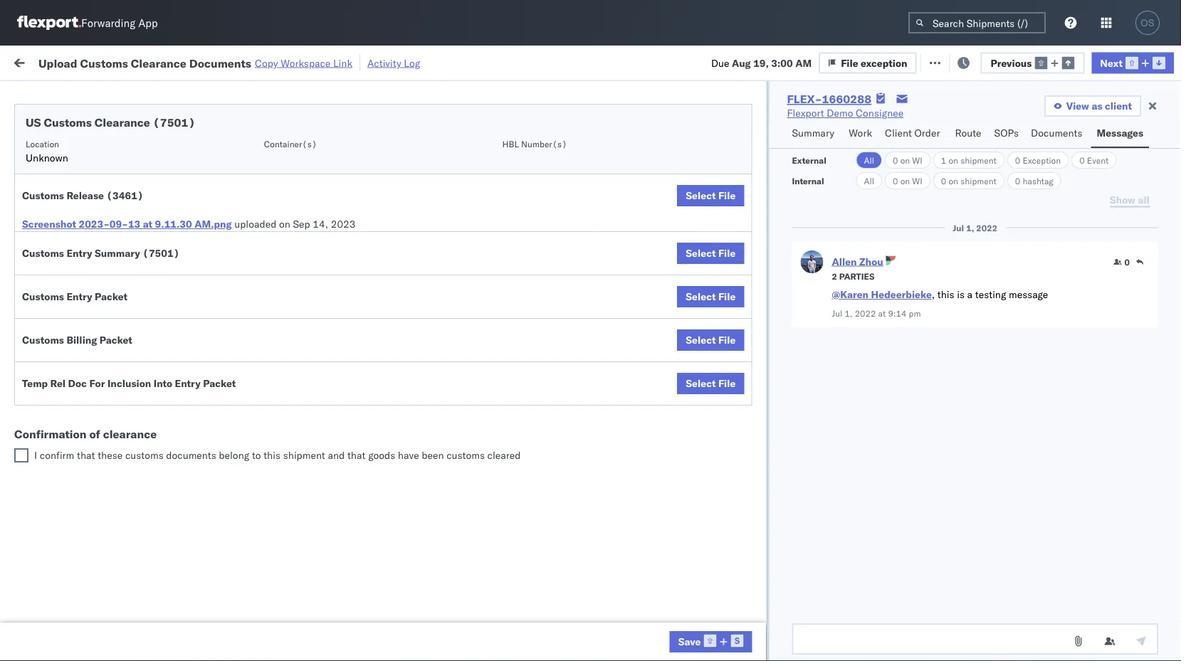 Task type: locate. For each thing, give the bounding box(es) containing it.
entry down 2023-
[[67, 247, 92, 260]]

1 schedule pickup from los angeles, ca link from the top
[[33, 166, 202, 194]]

batch action
[[1102, 55, 1164, 68]]

packet up "7:00"
[[203, 378, 236, 390]]

schedule pickup from los angeles, ca for schedule pickup from los angeles, ca link associated with third schedule pickup from los angeles, ca button from the bottom
[[33, 260, 192, 287]]

schedule pickup from los angeles, ca link
[[33, 166, 202, 194], [33, 197, 202, 225], [33, 260, 202, 288], [33, 322, 202, 351], [33, 448, 202, 476]]

ca down temp
[[33, 400, 46, 412]]

lagerfeld
[[764, 488, 807, 500], [764, 519, 807, 531], [764, 582, 807, 594], [764, 613, 807, 625], [764, 644, 807, 657]]

omkar
[[1148, 143, 1178, 155], [1148, 237, 1178, 249]]

risk
[[294, 55, 311, 68]]

edt,
[[272, 143, 294, 155], [272, 174, 294, 187], [272, 206, 294, 218], [272, 237, 294, 249], [272, 268, 294, 281]]

client order button
[[880, 120, 950, 148]]

3 select from the top
[[686, 291, 716, 303]]

work inside import work button
[[155, 55, 180, 68]]

summary down flexport
[[792, 127, 835, 139]]

bosch
[[529, 143, 557, 155], [529, 174, 557, 187], [621, 174, 649, 187], [621, 206, 649, 218], [621, 237, 649, 249], [529, 268, 557, 281], [621, 268, 649, 281], [529, 300, 557, 312], [621, 300, 649, 312], [621, 331, 649, 343], [529, 362, 557, 375], [621, 362, 649, 375], [529, 394, 557, 406], [621, 394, 649, 406]]

documents up exception at right
[[1032, 127, 1083, 139]]

test123456 down the 1 on shipment
[[970, 174, 1030, 187]]

customs down forwarding in the top of the page
[[80, 56, 128, 70]]

4 karl from the top
[[743, 613, 762, 625]]

1 vertical spatial all button
[[856, 172, 883, 189]]

1 vertical spatial 0 on wi
[[893, 176, 923, 186]]

flex-
[[787, 92, 822, 106], [786, 143, 817, 155], [786, 174, 817, 187], [786, 237, 817, 249], [786, 268, 817, 281], [786, 300, 817, 312], [786, 331, 817, 343], [786, 613, 817, 625], [786, 644, 817, 657]]

0 horizontal spatial documents
[[33, 306, 84, 318]]

2:59 am edt, nov 5, 2022 for second schedule pickup from los angeles, ca button from the top of the page
[[229, 206, 354, 218]]

0 vertical spatial nyku9743990
[[878, 613, 948, 625]]

1846748 down 2 in the right top of the page
[[817, 300, 860, 312]]

shipment up 0 on shipment
[[961, 155, 997, 166]]

3 integration from the top
[[621, 582, 670, 594]]

test
[[591, 143, 610, 155], [591, 174, 610, 187], [684, 174, 703, 187], [684, 206, 703, 218], [684, 237, 703, 249], [591, 268, 610, 281], [684, 268, 703, 281], [591, 300, 610, 312], [684, 300, 703, 312], [684, 331, 703, 343], [591, 362, 610, 375], [684, 362, 703, 375], [591, 394, 610, 406], [684, 394, 703, 406], [673, 488, 692, 500], [673, 519, 692, 531], [673, 582, 692, 594], [673, 613, 692, 625], [673, 644, 692, 657]]

dec for 23,
[[295, 394, 314, 406]]

from inside confirm pickup from los angeles, ca
[[105, 386, 126, 398]]

0 vertical spatial packet
[[95, 291, 128, 303]]

0 vertical spatial s
[[1181, 143, 1182, 155]]

0 horizontal spatial that
[[77, 449, 95, 462]]

jul down @karen
[[832, 308, 843, 319]]

1 vertical spatial dec
[[295, 394, 314, 406]]

hlxu6269489, for upload customs clearance documents "button" in the top left of the page
[[953, 299, 1026, 312]]

1 vertical spatial pm
[[253, 613, 269, 625]]

2 hlxu6269489, from the top
[[953, 174, 1026, 186]]

Search Work text field
[[703, 51, 859, 72]]

0 vertical spatial at
[[283, 55, 292, 68]]

None text field
[[792, 624, 1159, 655]]

1 vertical spatial packet
[[100, 334, 132, 347]]

file exception down the search shipments (/) 'text field'
[[939, 55, 1006, 68]]

2:59 up uploaded
[[229, 174, 251, 187]]

1 vertical spatial jul
[[832, 308, 843, 319]]

1 ceau7522281, hlxu6269489, hlxu8034992 from the top
[[878, 142, 1099, 155]]

file
[[939, 55, 956, 68], [841, 56, 859, 69], [719, 189, 736, 202], [719, 247, 736, 260], [719, 291, 736, 303], [719, 334, 736, 347], [719, 378, 736, 390]]

0 vertical spatial zimu3048342
[[970, 613, 1038, 625]]

confirm up confirm at the left bottom of the page
[[33, 424, 69, 437]]

select file button for customs entry packet
[[678, 286, 745, 308]]

schedule pickup from los angeles, ca link for 2nd schedule pickup from los angeles, ca button from the bottom of the page
[[33, 322, 202, 351]]

1846748 down demo
[[817, 143, 860, 155]]

flex-1846748 down flex id button
[[786, 143, 860, 155]]

flex-1846748 for schedule pickup from los angeles, ca link associated with third schedule pickup from los angeles, ca button from the bottom
[[786, 268, 860, 281]]

5 ceau7522281, hlxu6269489, hlxu8034992 from the top
[[878, 268, 1099, 280]]

order
[[915, 127, 941, 139]]

confirm inside confirm pickup from los angeles, ca
[[33, 386, 69, 398]]

select file button for customs billing packet
[[678, 330, 745, 351]]

delivery inside the confirm delivery 'link'
[[72, 424, 108, 437]]

3 ocean fcl from the top
[[436, 300, 486, 312]]

1 vertical spatial documents
[[1032, 127, 1083, 139]]

4 ceau7522281, hlxu6269489, hlxu8034992 from the top
[[878, 236, 1099, 249]]

workitem button
[[9, 113, 207, 128]]

select file for temp rel doc for inclusion into entry packet
[[686, 378, 736, 390]]

1 all from the top
[[864, 155, 875, 166]]

1, inside "@karen hedeerbieke , this is a testing message jul 1, 2022 at 9:14 pm"
[[845, 308, 853, 319]]

4 account from the top
[[694, 613, 732, 625]]

0 vertical spatial summary
[[792, 127, 835, 139]]

0 horizontal spatial 1,
[[845, 308, 853, 319]]

numbers inside container numbers
[[878, 122, 913, 133]]

2 30, from the top
[[314, 644, 329, 657]]

select file for customs entry packet
[[686, 291, 736, 303]]

confirm delivery link
[[33, 423, 108, 438]]

0 vertical spatial 30,
[[314, 613, 329, 625]]

7 2:59 from the top
[[229, 456, 251, 469]]

2 - from the top
[[735, 519, 741, 531]]

upload up by:
[[38, 56, 77, 70]]

0 vertical spatial work
[[155, 55, 180, 68]]

0 inside button
[[1125, 257, 1130, 267]]

customs right been
[[447, 449, 485, 462]]

1 vertical spatial 30,
[[314, 644, 329, 657]]

4 select file from the top
[[686, 334, 736, 347]]

clearance down app
[[131, 56, 187, 70]]

work inside work button
[[849, 127, 873, 139]]

1 vertical spatial 8:30
[[229, 644, 251, 657]]

schedule pickup from los angeles, ca link for second schedule pickup from los angeles, ca button from the top of the page
[[33, 197, 202, 225]]

2 pm from the top
[[253, 613, 269, 625]]

hashtag
[[1023, 176, 1054, 186]]

flex-1846748 for upload customs clearance documents link
[[786, 300, 860, 312]]

numbers down 'container'
[[878, 122, 913, 133]]

clearance inside upload customs clearance documents
[[110, 292, 156, 304]]

schedule delivery appointment link for 2nd schedule delivery appointment button
[[33, 235, 175, 250]]

5 ca from the top
[[33, 400, 46, 412]]

1 vertical spatial wi
[[913, 176, 923, 186]]

forwarding app link
[[17, 16, 158, 30]]

nov up 2:00 am est, nov 9, 2022 on the left top of the page
[[297, 268, 315, 281]]

1 vertical spatial shipment
[[961, 176, 997, 186]]

fcl
[[468, 174, 486, 187], [468, 268, 486, 281], [468, 300, 486, 312], [468, 362, 486, 375], [468, 394, 486, 406], [468, 456, 486, 469], [468, 613, 486, 625], [468, 644, 486, 657]]

1 horizontal spatial jul
[[953, 223, 965, 233]]

2 vertical spatial entry
[[175, 378, 201, 390]]

4 schedule delivery appointment link from the top
[[33, 612, 175, 626]]

confirm inside 'link'
[[33, 424, 69, 437]]

sep
[[293, 218, 310, 230]]

nov right uploaded
[[297, 206, 315, 218]]

0 horizontal spatial at
[[143, 218, 153, 230]]

ceau7522281, hlxu6269489, hlxu8034992 up uetu5238478
[[878, 299, 1099, 312]]

resize handle column header
[[204, 110, 221, 662], [362, 110, 379, 662], [412, 110, 429, 662], [504, 110, 521, 662], [597, 110, 614, 662], [739, 110, 756, 662], [853, 110, 870, 662], [946, 110, 963, 662], [1124, 110, 1141, 662], [1156, 110, 1173, 662]]

schedule pickup from los angeles, ca link for 5th schedule pickup from los angeles, ca button from the top of the page
[[33, 448, 202, 476]]

2 2:59 from the top
[[229, 174, 251, 187]]

2 account from the top
[[694, 519, 732, 531]]

pm for confirm pickup from los angeles, ca
[[253, 394, 269, 406]]

exception down the search shipments (/) 'text field'
[[959, 55, 1006, 68]]

1 vertical spatial 8:30 pm est, jan 30, 2023
[[229, 644, 356, 657]]

1 select file button from the top
[[678, 185, 745, 207]]

0 vertical spatial (7501)
[[153, 115, 195, 130]]

1 flex-1846748 from the top
[[786, 143, 860, 155]]

6 fcl from the top
[[468, 456, 486, 469]]

2023
[[331, 218, 356, 230], [332, 456, 357, 469], [332, 613, 356, 625], [332, 644, 356, 657]]

clearance
[[103, 427, 157, 442]]

clearance down the import
[[95, 115, 150, 130]]

2 select from the top
[[686, 247, 716, 260]]

file exception button
[[917, 51, 1015, 72], [917, 51, 1015, 72], [819, 52, 917, 74], [819, 52, 917, 74]]

location unknown
[[26, 139, 68, 164]]

-
[[735, 488, 741, 500], [735, 519, 741, 531], [735, 582, 741, 594], [735, 613, 741, 625], [735, 644, 741, 657]]

4 hlxu8034992 from the top
[[1029, 236, 1099, 249]]

schedule pickup from los angeles, ca
[[33, 166, 192, 193], [33, 198, 192, 224], [33, 260, 192, 287], [33, 323, 192, 350], [33, 448, 192, 475]]

bosch ocean test
[[529, 143, 610, 155], [529, 174, 610, 187], [621, 174, 703, 187], [621, 206, 703, 218], [621, 237, 703, 249], [529, 268, 610, 281], [621, 268, 703, 281], [529, 300, 610, 312], [621, 300, 703, 312], [621, 331, 703, 343], [529, 362, 610, 375], [621, 362, 703, 375], [529, 394, 610, 406], [621, 394, 703, 406]]

forwarding
[[81, 16, 136, 30]]

to
[[252, 449, 261, 462]]

hlxu6269489, up jul 1, 2022 at the top of the page
[[953, 205, 1026, 218]]

None checkbox
[[14, 449, 28, 463]]

10 resize handle column header from the left
[[1156, 110, 1173, 662]]

this right to
[[264, 449, 281, 462]]

numbers right sops
[[1022, 116, 1057, 127]]

test123456 down sops
[[970, 143, 1030, 155]]

flex-1889466
[[786, 331, 860, 343]]

2 vertical spatial documents
[[33, 306, 84, 318]]

log
[[404, 57, 420, 69]]

at left risk
[[283, 55, 292, 68]]

flexport. image
[[17, 16, 81, 30]]

mbl/mawb numbers button
[[963, 113, 1127, 128]]

0 horizontal spatial file exception
[[841, 56, 908, 69]]

ca down the i
[[33, 463, 46, 475]]

1 horizontal spatial 1,
[[967, 223, 975, 233]]

exception
[[1023, 155, 1062, 166]]

flex-1846748 up "flex-1889466"
[[786, 300, 860, 312]]

schedule pickup from los angeles, ca button
[[33, 166, 202, 196], [33, 197, 202, 227], [33, 260, 202, 290], [33, 322, 202, 352], [33, 448, 202, 478]]

1 vertical spatial (7501)
[[143, 247, 180, 260]]

customs down by:
[[44, 115, 92, 130]]

screenshot
[[22, 218, 76, 230]]

all button for external
[[856, 152, 883, 169]]

1 vertical spatial summary
[[95, 247, 140, 260]]

documents inside upload customs clearance documents
[[33, 306, 84, 318]]

hlxu6269489, up uetu5238478
[[953, 299, 1026, 312]]

file for customs entry summary (7501)
[[719, 247, 736, 260]]

packet right billing
[[100, 334, 132, 347]]

1 horizontal spatial customs
[[447, 449, 485, 462]]

los down upload customs clearance documents "button" in the top left of the page
[[134, 323, 150, 336]]

3 karl from the top
[[743, 582, 762, 594]]

0 vertical spatial dec
[[296, 362, 315, 375]]

1 ca from the top
[[33, 181, 46, 193]]

entry up customs billing packet
[[67, 291, 92, 303]]

los left into
[[129, 386, 144, 398]]

summary down '09-'
[[95, 247, 140, 260]]

14, up '23,'
[[317, 362, 333, 375]]

select for customs release (3461)
[[686, 189, 716, 202]]

1 schedule delivery appointment button from the top
[[33, 141, 175, 157]]

1 vertical spatial nyku9743990
[[878, 644, 948, 656]]

select
[[686, 189, 716, 202], [686, 247, 716, 260], [686, 291, 716, 303], [686, 334, 716, 347], [686, 378, 716, 390]]

ceau7522281, hlxu6269489, hlxu8034992 up "testing"
[[878, 268, 1099, 280]]

customs up billing
[[68, 292, 108, 304]]

2 zimu3048342 from the top
[[970, 644, 1038, 657]]

this right ,
[[938, 288, 955, 301]]

1 vertical spatial zimu3048342
[[970, 644, 1038, 657]]

2:59 left 'sep'
[[229, 206, 251, 218]]

from for schedule pickup from los angeles, ca link related to 5th schedule pickup from los angeles, ca button from the top of the page
[[111, 448, 132, 461]]

lhuu7894563, uetu5238478
[[878, 331, 1023, 343]]

omkar s
[[1148, 143, 1182, 155], [1148, 237, 1182, 249]]

shipment down the 1 on shipment
[[961, 176, 997, 186]]

documents down customs entry packet on the left
[[33, 306, 84, 318]]

1 horizontal spatial documents
[[189, 56, 251, 70]]

us customs clearance (7501)
[[26, 115, 195, 130]]

schedule pickup from los angeles, ca link for third schedule pickup from los angeles, ca button from the bottom
[[33, 260, 202, 288]]

(0)
[[231, 55, 249, 68]]

14, right 'sep'
[[313, 218, 328, 230]]

1 vertical spatial upload
[[33, 292, 65, 304]]

delivery
[[77, 142, 114, 155], [77, 236, 114, 249], [77, 362, 114, 374], [72, 424, 108, 437], [77, 612, 114, 625]]

nov down snoozed
[[297, 143, 315, 155]]

0 vertical spatial 14,
[[313, 218, 328, 230]]

customs down screenshot
[[22, 247, 64, 260]]

5 resize handle column header from the left
[[597, 110, 614, 662]]

test123456 up jul 1, 2022 at the top of the page
[[970, 206, 1030, 218]]

0 vertical spatial 8:30 pm est, jan 30, 2023
[[229, 613, 356, 625]]

1846748
[[817, 143, 860, 155], [817, 174, 860, 187], [817, 237, 860, 249], [817, 268, 860, 281], [817, 300, 860, 312]]

2:59 left to
[[229, 456, 251, 469]]

1 omkar s from the top
[[1148, 143, 1182, 155]]

1 8:30 pm est, jan 30, 2023 from the top
[[229, 613, 356, 625]]

13,
[[314, 456, 330, 469]]

0 vertical spatial this
[[938, 288, 955, 301]]

numbers for mbl/mawb numbers
[[1022, 116, 1057, 127]]

documents left copy
[[189, 56, 251, 70]]

test123456 up uetu5238478
[[970, 300, 1030, 312]]

1846748 up "allen"
[[817, 237, 860, 249]]

5 integration test account - karl lagerfeld from the top
[[621, 644, 807, 657]]

1 vertical spatial s
[[1181, 237, 1182, 249]]

0 vertical spatial wi
[[913, 155, 923, 166]]

ceau7522281, hlxu6269489, hlxu8034992
[[878, 142, 1099, 155], [878, 174, 1099, 186], [878, 205, 1099, 218], [878, 236, 1099, 249], [878, 268, 1099, 280], [878, 299, 1099, 312]]

2 vertical spatial jan
[[295, 644, 311, 657]]

dec for 14,
[[296, 362, 315, 375]]

(7501) down 'upload customs clearance documents copy workspace link'
[[153, 115, 195, 130]]

0 vertical spatial 2130384
[[817, 613, 860, 625]]

that right the and
[[348, 449, 366, 462]]

4 2:59 am edt, nov 5, 2022 from the top
[[229, 237, 354, 249]]

my
[[14, 52, 37, 71]]

omkar s for first schedule delivery appointment button from the top of the page
[[1148, 143, 1182, 155]]

2 horizontal spatial documents
[[1032, 127, 1083, 139]]

(7501) for customs entry summary (7501)
[[143, 247, 180, 260]]

1 schedule delivery appointment link from the top
[[33, 141, 175, 156]]

1 vertical spatial clearance
[[95, 115, 150, 130]]

pickup inside confirm pickup from los angeles, ca
[[72, 386, 102, 398]]

this
[[938, 288, 955, 301], [264, 449, 281, 462]]

1 horizontal spatial that
[[348, 449, 366, 462]]

1 vertical spatial omkar s
[[1148, 237, 1182, 249]]

1 vertical spatial confirm
[[33, 424, 69, 437]]

work button
[[843, 120, 880, 148]]

6 2:59 from the top
[[229, 362, 251, 375]]

1 vertical spatial jan
[[295, 613, 311, 625]]

7 fcl from the top
[[468, 613, 486, 625]]

2:59 for third schedule pickup from los angeles, ca button from the bottom
[[229, 268, 251, 281]]

at inside "@karen hedeerbieke , this is a testing message jul 1, 2022 at 9:14 pm"
[[879, 308, 886, 319]]

6 schedule from the top
[[33, 323, 75, 336]]

upload up customs billing packet
[[33, 292, 65, 304]]

1846748 down "allen"
[[817, 268, 860, 281]]

confirm delivery
[[33, 424, 108, 437]]

1 account from the top
[[694, 488, 732, 500]]

2:59 am edt, nov 5, 2022 for first schedule pickup from los angeles, ca button from the top
[[229, 174, 354, 187]]

1 horizontal spatial this
[[938, 288, 955, 301]]

shipment
[[961, 155, 997, 166], [961, 176, 997, 186], [283, 449, 325, 462]]

select file for customs entry summary (7501)
[[686, 247, 736, 260]]

ceau7522281, hlxu6269489, hlxu8034992 up jul 1, 2022 at the top of the page
[[878, 205, 1099, 218]]

0 vertical spatial flex-2130384
[[786, 613, 860, 625]]

file exception up 1660288
[[841, 56, 908, 69]]

next
[[1101, 56, 1123, 69]]

jan
[[296, 456, 312, 469], [295, 613, 311, 625], [295, 644, 311, 657]]

0 on wi for 0
[[893, 176, 923, 186]]

1 on shipment
[[942, 155, 997, 166]]

1846748 down external
[[817, 174, 860, 187]]

belong
[[219, 449, 249, 462]]

hlxu6269489, down jul 1, 2022 at the top of the page
[[953, 236, 1026, 249]]

2 vertical spatial pm
[[253, 644, 269, 657]]

1 horizontal spatial numbers
[[1022, 116, 1057, 127]]

0 vertical spatial all
[[864, 155, 875, 166]]

4 edt, from the top
[[272, 237, 294, 249]]

0 vertical spatial clearance
[[131, 56, 187, 70]]

2:59 up 2:00
[[229, 268, 251, 281]]

flex-2130384
[[786, 613, 860, 625], [786, 644, 860, 657]]

ceau7522281, hlxu6269489, hlxu8034992 down jul 1, 2022 at the top of the page
[[878, 236, 1099, 249]]

nyku9743990
[[878, 613, 948, 625], [878, 644, 948, 656]]

at right 13 on the left top
[[143, 218, 153, 230]]

2:59 left container(s)
[[229, 143, 251, 155]]

0 horizontal spatial this
[[264, 449, 281, 462]]

1 schedule delivery appointment from the top
[[33, 142, 175, 155]]

1 vertical spatial omkar
[[1148, 237, 1178, 249]]

0 vertical spatial upload
[[38, 56, 77, 70]]

4 fcl from the top
[[468, 362, 486, 375]]

2 schedule delivery appointment link from the top
[[33, 235, 175, 250]]

1 vertical spatial entry
[[67, 291, 92, 303]]

flex
[[764, 116, 780, 127]]

hlxu6269489, for third schedule pickup from los angeles, ca button from the bottom
[[953, 268, 1026, 280]]

5 integration from the top
[[621, 644, 670, 657]]

internal
[[792, 176, 825, 186]]

link
[[333, 57, 353, 69]]

upload inside upload customs clearance documents
[[33, 292, 65, 304]]

view
[[1067, 100, 1090, 112]]

ca up customs entry packet on the left
[[33, 275, 46, 287]]

2 ocean fcl from the top
[[436, 268, 486, 281]]

by:
[[52, 87, 65, 100]]

actions
[[1139, 116, 1168, 127]]

dec up 7:00 pm est, dec 23, 2022
[[296, 362, 315, 375]]

0 vertical spatial pm
[[253, 394, 269, 406]]

3 select file button from the top
[[678, 286, 745, 308]]

confirm up confirmation
[[33, 386, 69, 398]]

1 horizontal spatial work
[[849, 127, 873, 139]]

flex-1846748 up "allen"
[[786, 237, 860, 249]]

work down flexport demo consignee link
[[849, 127, 873, 139]]

jan for schedule pickup from los angeles, ca
[[296, 456, 312, 469]]

exception up consignee
[[861, 56, 908, 69]]

1 all button from the top
[[856, 152, 883, 169]]

jul
[[953, 223, 965, 233], [832, 308, 843, 319]]

0 vertical spatial omkar s
[[1148, 143, 1182, 155]]

jul down 0 on shipment
[[953, 223, 965, 233]]

8 ocean fcl from the top
[[436, 644, 486, 657]]

0 vertical spatial all button
[[856, 152, 883, 169]]

hlxu6269489, up "testing"
[[953, 268, 1026, 280]]

jan for schedule delivery appointment
[[295, 613, 311, 625]]

dec left '23,'
[[295, 394, 314, 406]]

documents inside button
[[1032, 127, 1083, 139]]

all button for internal
[[856, 172, 883, 189]]

0 vertical spatial omkar
[[1148, 143, 1178, 155]]

select file for customs billing packet
[[686, 334, 736, 347]]

summary inside button
[[792, 127, 835, 139]]

1 fcl from the top
[[468, 174, 486, 187]]

nov down 'sep'
[[297, 237, 315, 249]]

sops
[[995, 127, 1019, 139]]

0 horizontal spatial work
[[155, 55, 180, 68]]

3 - from the top
[[735, 582, 741, 594]]

3 schedule pickup from los angeles, ca link from the top
[[33, 260, 202, 288]]

file for customs billing packet
[[719, 334, 736, 347]]

1 pm from the top
[[253, 394, 269, 406]]

2 vertical spatial at
[[879, 308, 886, 319]]

from for schedule pickup from los angeles, ca link associated with second schedule pickup from los angeles, ca button from the top of the page
[[111, 198, 132, 210]]

(7501) down '9.11.30'
[[143, 247, 180, 260]]

2 vertical spatial shipment
[[283, 449, 325, 462]]

1, down @karen
[[845, 308, 853, 319]]

2 vertical spatial clearance
[[110, 292, 156, 304]]

2:59 down uploaded
[[229, 237, 251, 249]]

0 vertical spatial shipment
[[961, 155, 997, 166]]

select for customs billing packet
[[686, 334, 716, 347]]

route button
[[950, 120, 989, 148]]

1 horizontal spatial at
[[283, 55, 292, 68]]

5 lagerfeld from the top
[[764, 644, 807, 657]]

customs left billing
[[22, 334, 64, 347]]

1 vertical spatial flex-2130384
[[786, 644, 860, 657]]

1 vertical spatial 1,
[[845, 308, 853, 319]]

1, down 0 on shipment
[[967, 223, 975, 233]]

temp rel doc for inclusion into entry packet
[[22, 378, 236, 390]]

2 lagerfeld from the top
[[764, 519, 807, 531]]

2:59 for second schedule pickup from los angeles, ca button from the top of the page
[[229, 206, 251, 218]]

2:59 for second schedule delivery appointment button from the bottom
[[229, 362, 251, 375]]

from for schedule pickup from los angeles, ca link related to 2nd schedule pickup from los angeles, ca button from the bottom of the page
[[111, 323, 132, 336]]

clearance for upload customs clearance documents
[[110, 292, 156, 304]]

pickup down customs entry summary (7501)
[[77, 260, 108, 273]]

los up 13 on the left top
[[134, 198, 150, 210]]

select file button for temp rel doc for inclusion into entry packet
[[678, 373, 745, 395]]

customs down clearance
[[125, 449, 164, 462]]

0 vertical spatial 8:30
[[229, 613, 251, 625]]

integration test account - karl lagerfeld
[[621, 488, 807, 500], [621, 519, 807, 531], [621, 582, 807, 594], [621, 613, 807, 625], [621, 644, 807, 657]]

2:59 am edt, nov 5, 2022
[[229, 143, 354, 155], [229, 174, 354, 187], [229, 206, 354, 218], [229, 237, 354, 249], [229, 268, 354, 281]]

7 resize handle column header from the left
[[853, 110, 870, 662]]

3 appointment from the top
[[117, 362, 175, 374]]

flex-1660288
[[787, 92, 872, 106]]

1 vertical spatial all
[[864, 176, 875, 186]]

1 vertical spatial work
[[849, 127, 873, 139]]

1 vertical spatial 2130384
[[817, 644, 860, 657]]

2 parties
[[832, 271, 875, 282]]

0 vertical spatial 0 on wi
[[893, 155, 923, 166]]

1 omkar from the top
[[1148, 143, 1178, 155]]

ca down the customs release (3461) at the left of the page
[[33, 212, 46, 224]]

jul 1, 2022
[[953, 223, 998, 233]]

customs inside upload customs clearance documents
[[68, 292, 108, 304]]

0 vertical spatial entry
[[67, 247, 92, 260]]

work right the import
[[155, 55, 180, 68]]

clearance down customs entry summary (7501)
[[110, 292, 156, 304]]

inclusion
[[108, 378, 151, 390]]

this inside "@karen hedeerbieke , this is a testing message jul 1, 2022 at 9:14 pm"
[[938, 288, 955, 301]]

shipment for 1 on shipment
[[961, 155, 997, 166]]

2:59 up "7:00"
[[229, 362, 251, 375]]

4 ocean fcl from the top
[[436, 362, 486, 375]]

ca
[[33, 181, 46, 193], [33, 212, 46, 224], [33, 275, 46, 287], [33, 337, 46, 350], [33, 400, 46, 412], [33, 463, 46, 475]]

that
[[77, 449, 95, 462], [348, 449, 366, 462]]

3 schedule delivery appointment link from the top
[[33, 361, 175, 375]]

1 horizontal spatial file exception
[[939, 55, 1006, 68]]

9 resize handle column header from the left
[[1124, 110, 1141, 662]]

1
[[942, 155, 947, 166]]

0 vertical spatial jan
[[296, 456, 312, 469]]

2:59 am edt, nov 5, 2022 for third schedule pickup from los angeles, ca button from the bottom
[[229, 268, 354, 281]]

schedule
[[33, 142, 75, 155], [33, 166, 75, 179], [33, 198, 75, 210], [33, 236, 75, 249], [33, 260, 75, 273], [33, 323, 75, 336], [33, 362, 75, 374], [33, 448, 75, 461], [33, 612, 75, 625]]

1 horizontal spatial summary
[[792, 127, 835, 139]]

pickup right rel
[[72, 386, 102, 398]]

packet down customs entry summary (7501)
[[95, 291, 128, 303]]

select file
[[686, 189, 736, 202], [686, 247, 736, 260], [686, 291, 736, 303], [686, 334, 736, 347], [686, 378, 736, 390]]

0 vertical spatial documents
[[189, 56, 251, 70]]

2 horizontal spatial at
[[879, 308, 886, 319]]

1 wi from the top
[[913, 155, 923, 166]]

shipment for 0 on shipment
[[961, 176, 997, 186]]

0 vertical spatial confirm
[[33, 386, 69, 398]]

7 schedule from the top
[[33, 362, 75, 374]]

at left 9:14
[[879, 308, 886, 319]]

flex-1889466 button
[[764, 327, 863, 347], [764, 327, 863, 347]]

4 schedule delivery appointment from the top
[[33, 612, 175, 625]]

upload customs clearance documents
[[33, 292, 156, 318]]

ceau7522281,
[[878, 142, 951, 155], [878, 174, 951, 186], [878, 205, 951, 218], [878, 236, 951, 249], [878, 268, 951, 280], [878, 299, 951, 312]]

allen
[[832, 255, 857, 268]]

angeles, inside confirm pickup from los angeles, ca
[[147, 386, 186, 398]]

2 all from the top
[[864, 176, 875, 186]]

8:30
[[229, 613, 251, 625], [229, 644, 251, 657]]

wi for 0
[[913, 176, 923, 186]]

0 horizontal spatial jul
[[832, 308, 843, 319]]

7:00
[[229, 394, 251, 406]]

0 horizontal spatial customs
[[125, 449, 164, 462]]

0 horizontal spatial numbers
[[878, 122, 913, 133]]

on
[[348, 55, 360, 68], [901, 155, 911, 166], [949, 155, 959, 166], [901, 176, 911, 186], [949, 176, 959, 186], [279, 218, 291, 230]]

2:59 for first schedule pickup from los angeles, ca button from the top
[[229, 174, 251, 187]]



Task type: vqa. For each thing, say whether or not it's contained in the screenshot.
bottom Work
yes



Task type: describe. For each thing, give the bounding box(es) containing it.
all for internal
[[864, 176, 875, 186]]

1 vertical spatial 14,
[[317, 362, 333, 375]]

4 test123456 from the top
[[970, 237, 1030, 249]]

3 5, from the top
[[318, 206, 327, 218]]

1 flex-2130384 from the top
[[786, 613, 860, 625]]

2 omkar from the top
[[1148, 237, 1178, 249]]

confirmation
[[14, 427, 87, 442]]

1 ceau7522281, from the top
[[878, 142, 951, 155]]

save button
[[670, 632, 752, 653]]

2 schedule delivery appointment from the top
[[33, 236, 175, 249]]

filtered by:
[[14, 87, 65, 100]]

2 2130384 from the top
[[817, 644, 860, 657]]

205
[[327, 55, 346, 68]]

from for schedule pickup from los angeles, ca link associated with first schedule pickup from los angeles, ca button from the top
[[111, 166, 132, 179]]

select for temp rel doc for inclusion into entry packet
[[686, 378, 716, 390]]

0 on shipment
[[942, 176, 997, 186]]

1 lagerfeld from the top
[[764, 488, 807, 500]]

1 - from the top
[[735, 488, 741, 500]]

flexport demo consignee link
[[787, 106, 904, 120]]

4 ca from the top
[[33, 337, 46, 350]]

3 ceau7522281, hlxu6269489, hlxu8034992 from the top
[[878, 205, 1099, 218]]

5 karl from the top
[[743, 644, 762, 657]]

1 karl from the top
[[743, 488, 762, 500]]

container(s)
[[264, 139, 317, 149]]

customs entry packet
[[22, 291, 128, 303]]

from for schedule pickup from los angeles, ca link associated with third schedule pickup from los angeles, ca button from the bottom
[[111, 260, 132, 273]]

4 schedule delivery appointment button from the top
[[33, 612, 175, 627]]

testing
[[976, 288, 1007, 301]]

2 schedule from the top
[[33, 166, 75, 179]]

4 1846748 from the top
[[817, 268, 860, 281]]

confirm
[[40, 449, 74, 462]]

0 button
[[1114, 256, 1130, 268]]

0 on wi for 1
[[893, 155, 923, 166]]

schedule pickup from los angeles, ca for schedule pickup from los angeles, ca link associated with second schedule pickup from los angeles, ca button from the top of the page
[[33, 198, 192, 224]]

message
[[191, 55, 231, 68]]

temp
[[22, 378, 48, 390]]

los down 13 on the left top
[[134, 260, 150, 273]]

(3461)
[[106, 189, 144, 202]]

numbers for container numbers
[[878, 122, 913, 133]]

1 vertical spatial at
[[143, 218, 153, 230]]

2 parties button
[[832, 270, 875, 282]]

2 flex-2130384 from the top
[[786, 644, 860, 657]]

1 that from the left
[[77, 449, 95, 462]]

select file button for customs entry summary (7501)
[[678, 243, 745, 264]]

pickup up release
[[77, 166, 108, 179]]

customs up customs billing packet
[[22, 291, 64, 303]]

0 vertical spatial 1,
[[967, 223, 975, 233]]

container numbers
[[878, 111, 916, 133]]

19,
[[754, 56, 769, 69]]

these
[[98, 449, 123, 462]]

import work button
[[114, 46, 185, 78]]

hbl number(s)
[[503, 139, 567, 149]]

i
[[34, 449, 37, 462]]

9:14
[[889, 308, 907, 319]]

flex id button
[[756, 113, 856, 128]]

1 integration from the top
[[621, 488, 670, 500]]

clearance for upload customs clearance documents copy workspace link
[[131, 56, 187, 70]]

messages
[[1097, 127, 1144, 139]]

1 edt, from the top
[[272, 143, 294, 155]]

0 event
[[1080, 155, 1109, 166]]

schedule pickup from los angeles, ca for schedule pickup from los angeles, ca link associated with first schedule pickup from los angeles, ca button from the top
[[33, 166, 192, 193]]

confirmation of clearance
[[14, 427, 157, 442]]

confirm delivery button
[[33, 423, 108, 439]]

pm
[[909, 308, 921, 319]]

759
[[261, 55, 280, 68]]

los down clearance
[[134, 448, 150, 461]]

1660288
[[822, 92, 872, 106]]

4 schedule from the top
[[33, 236, 75, 249]]

1 vertical spatial this
[[264, 449, 281, 462]]

5 ceau7522281, from the top
[[878, 268, 951, 280]]

wi for 1
[[913, 155, 923, 166]]

previous
[[991, 56, 1032, 69]]

6 ceau7522281, from the top
[[878, 299, 951, 312]]

snoozed
[[295, 88, 328, 99]]

3 schedule from the top
[[33, 198, 75, 210]]

los inside confirm pickup from los angeles, ca
[[129, 386, 144, 398]]

batch
[[1102, 55, 1130, 68]]

confirm for confirm delivery
[[33, 424, 69, 437]]

ca inside confirm pickup from los angeles, ca
[[33, 400, 46, 412]]

unknown
[[26, 152, 68, 164]]

packet for customs entry packet
[[95, 291, 128, 303]]

into
[[154, 378, 172, 390]]

schedule pickup from los angeles, ca link for first schedule pickup from los angeles, ca button from the top
[[33, 166, 202, 194]]

location
[[26, 139, 59, 149]]

file for temp rel doc for inclusion into entry packet
[[719, 378, 736, 390]]

1 1846748 from the top
[[817, 143, 860, 155]]

1 hlxu6269489, from the top
[[953, 142, 1026, 155]]

nov down container(s)
[[297, 174, 315, 187]]

flex-1846748 for schedule pickup from los angeles, ca link associated with first schedule pickup from los angeles, ca button from the top
[[786, 174, 860, 187]]

hlxu6269489, for first schedule pickup from los angeles, ca button from the top
[[953, 174, 1026, 186]]

batch action button
[[1080, 51, 1174, 72]]

4 lagerfeld from the top
[[764, 613, 807, 625]]

mbl/mawb numbers
[[970, 116, 1057, 127]]

select file for customs release (3461)
[[686, 189, 736, 202]]

view as client button
[[1045, 95, 1142, 117]]

forwarding app
[[81, 16, 158, 30]]

pm for schedule delivery appointment
[[253, 613, 269, 625]]

hlxu6269489, for second schedule pickup from los angeles, ca button from the top of the page
[[953, 205, 1026, 218]]

1 hlxu8034992 from the top
[[1029, 142, 1099, 155]]

3 schedule pickup from los angeles, ca button from the top
[[33, 260, 202, 290]]

3 integration test account - karl lagerfeld from the top
[[621, 582, 807, 594]]

1 2130384 from the top
[[817, 613, 860, 625]]

0 horizontal spatial summary
[[95, 247, 140, 260]]

Search Shipments (/) text field
[[909, 12, 1046, 33]]

app
[[138, 16, 158, 30]]

packet for customs billing packet
[[100, 334, 132, 347]]

3 schedule delivery appointment from the top
[[33, 362, 175, 374]]

3 schedule delivery appointment button from the top
[[33, 361, 175, 376]]

confirm pickup from los angeles, ca
[[33, 386, 186, 412]]

allen zhou
[[832, 255, 884, 268]]

test123456 for upload customs clearance documents "button" in the top left of the page
[[970, 300, 1030, 312]]

2 integration from the top
[[621, 519, 670, 531]]

as
[[1092, 100, 1103, 112]]

documents for upload customs clearance documents
[[33, 306, 84, 318]]

los up (3461)
[[134, 166, 150, 179]]

4 integration from the top
[[621, 613, 670, 625]]

1 test123456 from the top
[[970, 143, 1030, 155]]

6 hlxu8034992 from the top
[[1029, 299, 1099, 312]]

,
[[932, 288, 935, 301]]

3 flex-1846748 from the top
[[786, 237, 860, 249]]

upload customs clearance documents button
[[33, 291, 202, 321]]

2 karl from the top
[[743, 519, 762, 531]]

entry for packet
[[67, 291, 92, 303]]

track
[[362, 55, 385, 68]]

upload for upload customs clearance documents copy workspace link
[[38, 56, 77, 70]]

2 nyku9743990 from the top
[[878, 644, 948, 656]]

2 8:30 pm est, jan 30, 2023 from the top
[[229, 644, 356, 657]]

previous button
[[981, 52, 1085, 74]]

flex-1660288 link
[[787, 92, 872, 106]]

file for customs entry packet
[[719, 291, 736, 303]]

entry for summary
[[67, 247, 92, 260]]

release
[[67, 189, 104, 202]]

billing
[[67, 334, 97, 347]]

number(s)
[[521, 139, 567, 149]]

@karen hedeerbieke button
[[832, 288, 932, 301]]

schedule delivery appointment link for second schedule delivery appointment button from the bottom
[[33, 361, 175, 375]]

screenshot 2023-09-13 at 9.11.30 am.png uploaded on sep 14, 2023
[[22, 218, 356, 230]]

1 2:59 from the top
[[229, 143, 251, 155]]

mbl/mawb
[[970, 116, 1020, 127]]

0 horizontal spatial exception
[[861, 56, 908, 69]]

1 ocean fcl from the top
[[436, 174, 486, 187]]

1 resize handle column header from the left
[[204, 110, 221, 662]]

customs entry summary (7501)
[[22, 247, 180, 260]]

summary button
[[787, 120, 843, 148]]

5 schedule pickup from los angeles, ca button from the top
[[33, 448, 202, 478]]

4 ceau7522281, from the top
[[878, 236, 951, 249]]

1 customs from the left
[[125, 449, 164, 462]]

client
[[1106, 100, 1133, 112]]

5 account from the top
[[694, 644, 732, 657]]

1 2:59 am edt, nov 5, 2022 from the top
[[229, 143, 354, 155]]

select for customs entry summary (7501)
[[686, 247, 716, 260]]

activity log button
[[368, 54, 420, 72]]

rel
[[50, 378, 66, 390]]

1 horizontal spatial exception
[[959, 55, 1006, 68]]

4 - from the top
[[735, 613, 741, 625]]

messages button
[[1092, 120, 1150, 148]]

file for customs release (3461)
[[719, 189, 736, 202]]

clearance for us customs clearance (7501)
[[95, 115, 150, 130]]

jul inside "@karen hedeerbieke , this is a testing message jul 1, 2022 at 9:14 pm"
[[832, 308, 843, 319]]

23,
[[317, 394, 332, 406]]

2 1846748 from the top
[[817, 174, 860, 187]]

09-
[[110, 218, 128, 230]]

3 edt, from the top
[[272, 206, 294, 218]]

confirm for confirm pickup from los angeles, ca
[[33, 386, 69, 398]]

external
[[792, 155, 827, 166]]

2 ceau7522281, from the top
[[878, 174, 951, 186]]

1 8:30 from the top
[[229, 613, 251, 625]]

5 schedule from the top
[[33, 260, 75, 273]]

select file button for customs release (3461)
[[678, 185, 745, 207]]

2 fcl from the top
[[468, 268, 486, 281]]

upload for upload customs clearance documents
[[33, 292, 65, 304]]

2:59 for 5th schedule pickup from los angeles, ca button from the top of the page
[[229, 456, 251, 469]]

select for customs entry packet
[[686, 291, 716, 303]]

id
[[782, 116, 790, 127]]

import
[[120, 55, 152, 68]]

2 integration test account - karl lagerfeld from the top
[[621, 519, 807, 531]]

2022 inside "@karen hedeerbieke , this is a testing message jul 1, 2022 at 9:14 pm"
[[855, 308, 876, 319]]

allen zhou button
[[832, 255, 884, 268]]

schedule delivery appointment link for first schedule delivery appointment button from the top of the page
[[33, 141, 175, 156]]

2 ceau7522281, hlxu6269489, hlxu8034992 from the top
[[878, 174, 1099, 186]]

os
[[1141, 17, 1155, 28]]

aug
[[732, 56, 751, 69]]

3 resize handle column header from the left
[[412, 110, 429, 662]]

2 that from the left
[[348, 449, 366, 462]]

of
[[89, 427, 100, 442]]

due
[[712, 56, 730, 69]]

9,
[[317, 300, 326, 312]]

2 schedule pickup from los angeles, ca button from the top
[[33, 197, 202, 227]]

6 ocean fcl from the top
[[436, 456, 486, 469]]

0 hashtag
[[1016, 176, 1054, 186]]

is
[[958, 288, 965, 301]]

lhuu7894563,
[[878, 331, 951, 343]]

message
[[1009, 288, 1049, 301]]

hbl
[[503, 139, 519, 149]]

1 appointment from the top
[[117, 142, 175, 155]]

client
[[885, 127, 912, 139]]

(7501) for us customs clearance (7501)
[[153, 115, 195, 130]]

1 5, from the top
[[318, 143, 327, 155]]

omkar s for 2nd schedule delivery appointment button
[[1148, 237, 1182, 249]]

pickup up 2023-
[[77, 198, 108, 210]]

4 2:59 from the top
[[229, 237, 251, 249]]

2
[[832, 271, 838, 282]]

upload customs clearance documents link
[[33, 291, 202, 319]]

13
[[128, 218, 141, 230]]

3 hlxu8034992 from the top
[[1029, 205, 1099, 218]]

5 fcl from the top
[[468, 394, 486, 406]]

customs up screenshot
[[22, 189, 64, 202]]

2 resize handle column header from the left
[[362, 110, 379, 662]]

4 schedule pickup from los angeles, ca button from the top
[[33, 322, 202, 352]]

759 at risk
[[261, 55, 311, 68]]

documents for upload customs clearance documents copy workspace link
[[189, 56, 251, 70]]

2 customs from the left
[[447, 449, 485, 462]]

pickup down upload customs clearance documents at top
[[77, 323, 108, 336]]

2 schedule delivery appointment button from the top
[[33, 235, 175, 251]]

2 appointment from the top
[[117, 236, 175, 249]]

2 edt, from the top
[[272, 174, 294, 187]]

schedule pickup from los angeles, ca for schedule pickup from los angeles, ca link related to 2nd schedule pickup from los angeles, ca button from the bottom of the page
[[33, 323, 192, 350]]

schedule delivery appointment link for first schedule delivery appointment button from the bottom
[[33, 612, 175, 626]]

3 1846748 from the top
[[817, 237, 860, 249]]

4 resize handle column header from the left
[[504, 110, 521, 662]]

from for confirm pickup from los angeles, ca link
[[105, 386, 126, 398]]

3 ca from the top
[[33, 275, 46, 287]]

pickup down of
[[77, 448, 108, 461]]

3 fcl from the top
[[468, 300, 486, 312]]

my work
[[14, 52, 78, 71]]

test123456 for second schedule pickup from los angeles, ca button from the top of the page
[[970, 206, 1030, 218]]

0 vertical spatial jul
[[953, 223, 965, 233]]

2 hlxu8034992 from the top
[[1029, 174, 1099, 186]]

confirm pickup from los angeles, ca button
[[33, 385, 202, 415]]

been
[[422, 449, 444, 462]]

all for external
[[864, 155, 875, 166]]

2 vertical spatial packet
[[203, 378, 236, 390]]

test123456 for first schedule pickup from los angeles, ca button from the top
[[970, 174, 1030, 187]]

2 5, from the top
[[318, 174, 327, 187]]

1 zimu3048342 from the top
[[970, 613, 1038, 625]]

8 fcl from the top
[[468, 644, 486, 657]]

nov left 9,
[[296, 300, 315, 312]]

2 8:30 from the top
[[229, 644, 251, 657]]

schedule pickup from los angeles, ca for schedule pickup from los angeles, ca link related to 5th schedule pickup from los angeles, ca button from the top of the page
[[33, 448, 192, 475]]

flex id
[[764, 116, 790, 127]]

a
[[968, 288, 973, 301]]



